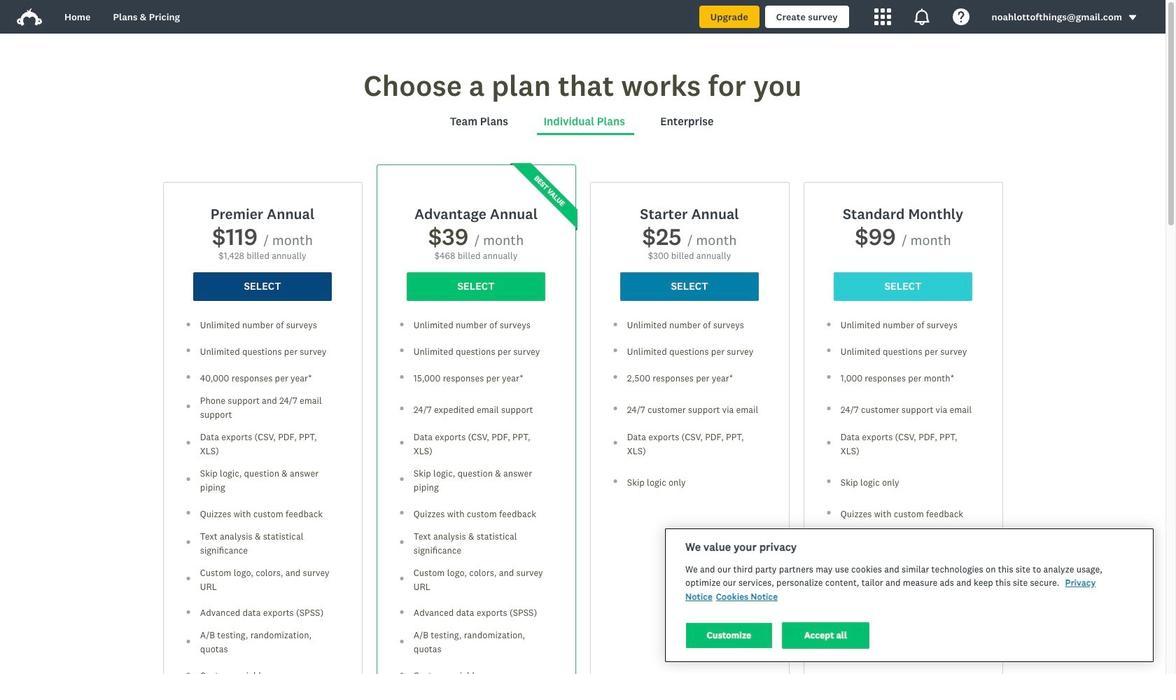 Task type: locate. For each thing, give the bounding box(es) containing it.
0 horizontal spatial products icon image
[[874, 8, 891, 25]]

products icon image
[[874, 8, 891, 25], [913, 8, 930, 25]]

1 horizontal spatial products icon image
[[913, 8, 930, 25]]

1 products icon image from the left
[[874, 8, 891, 25]]

2 products icon image from the left
[[913, 8, 930, 25]]



Task type: vqa. For each thing, say whether or not it's contained in the screenshot.
first Folders image
no



Task type: describe. For each thing, give the bounding box(es) containing it.
dropdown arrow image
[[1128, 13, 1138, 23]]

help icon image
[[952, 8, 969, 25]]

surveymonkey logo image
[[17, 8, 42, 26]]



